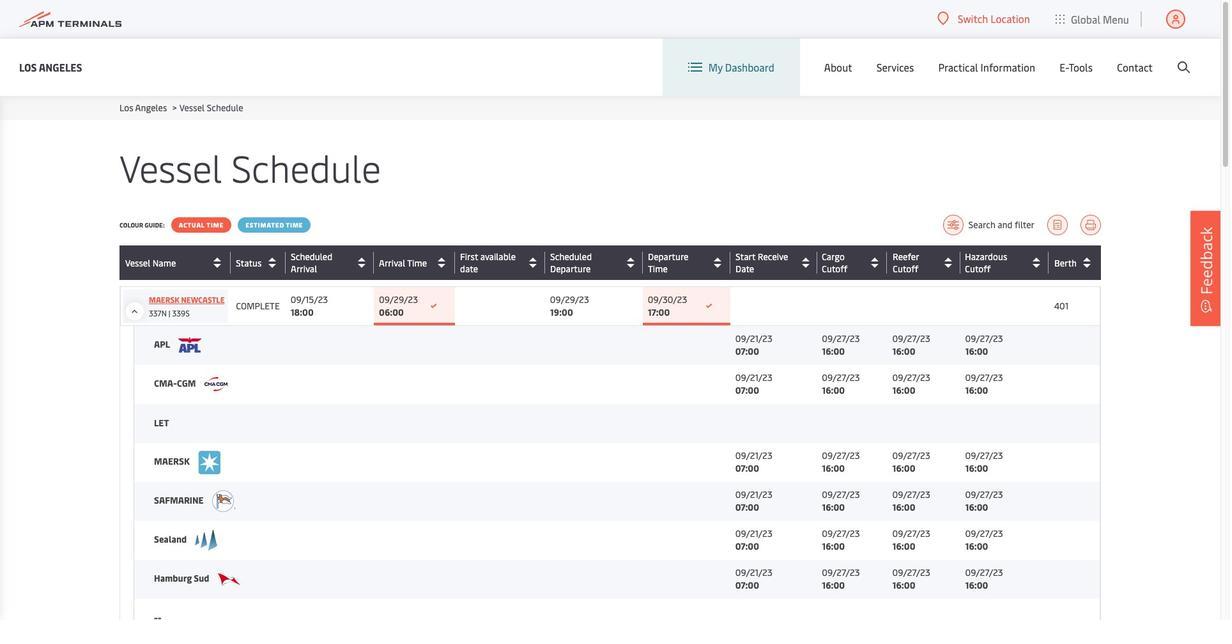 Task type: vqa. For each thing, say whether or not it's contained in the screenshot.


Task type: describe. For each thing, give the bounding box(es) containing it.
practical
[[939, 60, 979, 74]]

location
[[991, 12, 1031, 26]]

colour guide:
[[120, 221, 165, 230]]

18:00
[[291, 306, 314, 318]]

cgm
[[177, 377, 196, 389]]

about
[[825, 60, 853, 74]]

cargo cutoff for first scheduled departure button from left departure time button
[[823, 251, 848, 275]]

actual time
[[179, 221, 224, 230]]

cargo for start receive date button corresponding to first scheduled departure button from left departure time button
[[823, 251, 845, 263]]

search
[[969, 219, 996, 231]]

los for los angeles > vessel schedule
[[120, 102, 133, 114]]

berth button for 2nd scheduled departure button from the left
[[1055, 253, 1098, 273]]

practical information
[[939, 60, 1036, 74]]

maersk image
[[198, 450, 221, 475]]

2 scheduled departure button from the left
[[551, 251, 640, 275]]

2 start from the left
[[736, 251, 756, 263]]

09/21/23 for hamburg sud
[[736, 567, 773, 579]]

hazardous for 2nd scheduled departure button from the left
[[966, 251, 1008, 263]]

vessel name button for 2nd scheduled departure button from the left's first available date button
[[125, 253, 228, 273]]

search and filter
[[969, 219, 1035, 231]]

09/21/23 07:00 for maersk
[[736, 450, 773, 474]]

and
[[998, 219, 1013, 231]]

3 scheduled from the left
[[550, 251, 592, 263]]

scheduled arrival for the scheduled arrival button corresponding to "status" button related to 2nd scheduled departure button from the left's first available date button's vessel name button
[[291, 251, 333, 275]]

09/21/23 for maersk
[[736, 450, 773, 462]]

los for los angeles
[[19, 60, 37, 74]]

cma-
[[154, 377, 177, 389]]

status button for vessel name button for first available date button associated with first scheduled departure button from left
[[236, 253, 282, 273]]

status button for 2nd scheduled departure button from the left's first available date button's vessel name button
[[236, 253, 283, 273]]

switch location
[[958, 12, 1031, 26]]

date for 2nd scheduled departure button from the left
[[736, 263, 755, 275]]

401
[[1055, 300, 1069, 312]]

reefer cutoff for hazardous cutoff button for first scheduled departure button from left berth "button" reefer cutoff button
[[893, 251, 919, 275]]

time for estimated time
[[286, 221, 303, 230]]

maersk newcastle 337n | 339s
[[149, 295, 225, 318]]

estimated time
[[246, 221, 303, 230]]

start receive date for start receive date button corresponding to first scheduled departure button from left departure time button
[[736, 251, 789, 275]]

reefer for hazardous cutoff button related to berth "button" corresponding to 2nd scheduled departure button from the left
[[893, 251, 920, 263]]

09/21/23 07:00 for sealand
[[736, 528, 773, 552]]

my dashboard button
[[689, 38, 775, 96]]

dashboard
[[726, 60, 775, 74]]

apl
[[154, 338, 172, 350]]

09/21/23 for safmarine
[[736, 489, 773, 501]]

apl image
[[178, 338, 201, 353]]

09/15/23
[[291, 294, 328, 306]]

09/29/23 19:00
[[550, 294, 590, 318]]

2 scheduled departure from the left
[[551, 251, 592, 275]]

angeles for los angeles > vessel schedule
[[135, 102, 167, 114]]

reefer cutoff button for hazardous cutoff button related to berth "button" corresponding to 2nd scheduled departure button from the left
[[893, 251, 958, 275]]

information
[[981, 60, 1036, 74]]

sealand
[[154, 533, 189, 545]]

departure time button for first scheduled departure button from left
[[648, 251, 727, 275]]

contact button
[[1118, 38, 1154, 96]]

search and filter button
[[944, 215, 1035, 235]]

09/21/23 07:00 for hamburg sud
[[736, 567, 773, 591]]

09/15/23 18:00
[[291, 294, 328, 318]]

09/21/23 07:00 for apl
[[736, 333, 773, 358]]

time for actual time
[[207, 221, 224, 230]]

hazardous cutoff button for first scheduled departure button from left berth "button"
[[966, 251, 1047, 275]]

reefer for hazardous cutoff button for first scheduled departure button from left berth "button"
[[893, 251, 919, 263]]

guide:
[[145, 221, 165, 230]]

09/29/23 06:00
[[379, 294, 418, 318]]

global menu button
[[1044, 0, 1143, 38]]

19:00
[[550, 306, 573, 318]]

2 07:00 from the top
[[736, 384, 760, 396]]

my
[[709, 60, 723, 74]]

e-tools
[[1060, 60, 1093, 74]]

hamburg
[[154, 572, 192, 585]]

let
[[154, 417, 169, 429]]

|
[[169, 308, 170, 318]]

2 09/21/23 07:00 from the top
[[736, 372, 773, 396]]

date for first scheduled departure button from left
[[736, 263, 755, 275]]

1 scheduled departure button from the left
[[550, 251, 640, 275]]

09/21/23 07:00 for safmarine
[[736, 489, 773, 513]]

reefer cutoff button for hazardous cutoff button for first scheduled departure button from left berth "button"
[[893, 251, 958, 275]]

practical information button
[[939, 38, 1036, 96]]

2 scheduled from the left
[[291, 251, 333, 263]]

name for 2nd scheduled departure button from the left's first available date button's vessel name button
[[153, 257, 176, 269]]

sealand image
[[195, 530, 218, 551]]

e-
[[1060, 60, 1069, 74]]

first available date button for first scheduled departure button from left
[[460, 251, 542, 275]]

17:00
[[648, 306, 670, 318]]

feedback
[[1196, 227, 1218, 295]]

available for first scheduled departure button from left
[[481, 251, 516, 263]]



Task type: locate. For each thing, give the bounding box(es) containing it.
first available date button for 2nd scheduled departure button from the left
[[460, 251, 542, 275]]

09/21/23 for sealand
[[736, 528, 773, 540]]

vessel name button for first available date button associated with first scheduled departure button from left
[[125, 253, 228, 273]]

cargo
[[822, 251, 845, 263], [823, 251, 845, 263]]

4 09/21/23 from the top
[[736, 489, 773, 501]]

5 07:00 from the top
[[736, 540, 760, 552]]

09/29/23 up "06:00"
[[379, 294, 418, 306]]

2 09/21/23 from the top
[[736, 372, 773, 384]]

1 07:00 from the top
[[736, 345, 760, 358]]

6 09/21/23 from the top
[[736, 567, 773, 579]]

safmarine
[[154, 494, 206, 506]]

07:00 for apl
[[736, 345, 760, 358]]

vessel schedule
[[120, 142, 381, 192]]

arrival time
[[379, 257, 427, 269], [379, 257, 427, 269]]

scheduled arrival for the scheduled arrival button corresponding to "status" button related to vessel name button for first available date button associated with first scheduled departure button from left
[[291, 251, 332, 275]]

los
[[19, 60, 37, 74], [120, 102, 133, 114]]

4 scheduled from the left
[[551, 251, 592, 263]]

reefer
[[893, 251, 919, 263], [893, 251, 920, 263]]

5 09/21/23 07:00 from the top
[[736, 528, 773, 552]]

2 berth from the left
[[1055, 257, 1078, 269]]

start receive date button for first scheduled departure button from left departure time button
[[736, 251, 814, 275]]

first available date
[[460, 251, 516, 275], [460, 251, 516, 275]]

departure time button for 2nd scheduled departure button from the left
[[648, 251, 728, 275]]

first
[[460, 251, 478, 263], [460, 251, 479, 263]]

1 reefer cutoff from the left
[[893, 251, 919, 275]]

2 reefer from the left
[[893, 251, 920, 263]]

09/21/23 07:00
[[736, 333, 773, 358], [736, 372, 773, 396], [736, 450, 773, 474], [736, 489, 773, 513], [736, 528, 773, 552], [736, 567, 773, 591]]

arrival time button
[[379, 253, 452, 273], [379, 253, 452, 273]]

departure time for departure time button corresponding to 2nd scheduled departure button from the left
[[648, 251, 689, 275]]

vessel name for 2nd scheduled departure button from the left's first available date button's vessel name button
[[125, 257, 176, 269]]

09/29/23 up 19:00
[[550, 294, 590, 306]]

maersk left maersk icon in the left of the page
[[154, 455, 192, 467]]

maersk for maersk
[[154, 455, 192, 467]]

global menu
[[1072, 12, 1130, 26]]

2 scheduled arrival from the left
[[291, 251, 333, 275]]

berth button
[[1055, 253, 1098, 273], [1055, 253, 1098, 273]]

hamburg sud
[[154, 572, 211, 585]]

date for 2nd scheduled departure button from the left's first available date button
[[460, 263, 478, 275]]

1 scheduled departure from the left
[[550, 251, 592, 275]]

vessel name for vessel name button for first available date button associated with first scheduled departure button from left
[[125, 257, 176, 269]]

berth for first scheduled departure button from left berth "button"
[[1055, 257, 1077, 269]]

reefer cutoff for hazardous cutoff button related to berth "button" corresponding to 2nd scheduled departure button from the left's reefer cutoff button
[[893, 251, 920, 275]]

1 09/21/23 07:00 from the top
[[736, 333, 773, 358]]

status
[[236, 257, 262, 269], [236, 257, 262, 269]]

safmarine image
[[212, 490, 235, 512]]

06:00
[[379, 306, 404, 318]]

arrival
[[379, 257, 406, 269], [379, 257, 406, 269], [291, 263, 317, 275], [291, 263, 317, 275]]

berth for berth "button" corresponding to 2nd scheduled departure button from the left
[[1055, 257, 1078, 269]]

start
[[736, 251, 756, 263], [736, 251, 756, 263]]

schedule
[[207, 102, 243, 114], [232, 142, 381, 192]]

0 vertical spatial schedule
[[207, 102, 243, 114]]

>
[[173, 102, 177, 114]]

global
[[1072, 12, 1101, 26]]

07:00 for sealand
[[736, 540, 760, 552]]

1 time from the left
[[207, 221, 224, 230]]

date
[[736, 263, 755, 275], [736, 263, 755, 275]]

arrival time for first available date button associated with first scheduled departure button from left
[[379, 257, 427, 269]]

cma-cgm
[[154, 377, 198, 389]]

4 07:00 from the top
[[736, 501, 760, 513]]

start receive date for start receive date button associated with departure time button corresponding to 2nd scheduled departure button from the left
[[736, 251, 789, 275]]

2 09/29/23 from the left
[[550, 294, 590, 306]]

2 start receive date from the left
[[736, 251, 789, 275]]

hazardous cutoff for hazardous cutoff button related to berth "button" corresponding to 2nd scheduled departure button from the left
[[966, 251, 1008, 275]]

date
[[460, 263, 478, 275], [460, 263, 478, 275]]

start receive date button
[[736, 251, 814, 275], [736, 251, 815, 275]]

0 horizontal spatial los
[[19, 60, 37, 74]]

1 start receive date from the left
[[736, 251, 789, 275]]

scheduled
[[291, 251, 332, 263], [291, 251, 333, 263], [550, 251, 592, 263], [551, 251, 592, 263]]

339s
[[172, 308, 190, 318]]

hazardous cutoff button
[[966, 251, 1046, 275], [966, 251, 1047, 275]]

time
[[407, 257, 427, 269], [408, 257, 427, 269], [648, 263, 668, 275], [648, 263, 668, 275]]

first available date for first available date button associated with first scheduled departure button from left
[[460, 251, 516, 275]]

1 vertical spatial schedule
[[232, 142, 381, 192]]

0 horizontal spatial los angeles link
[[19, 59, 82, 75]]

09/30/23 17:00
[[648, 294, 688, 318]]

first for first available date button associated with first scheduled departure button from left
[[460, 251, 479, 263]]

0 horizontal spatial 09/29/23
[[379, 294, 418, 306]]

hazardous cutoff for hazardous cutoff button for first scheduled departure button from left berth "button"
[[966, 251, 1008, 275]]

1 departure time button from the left
[[648, 251, 727, 275]]

arrival time button for first available date button associated with first scheduled departure button from left
[[379, 253, 452, 273]]

switch location button
[[938, 12, 1031, 26]]

departure
[[648, 251, 689, 263], [648, 251, 689, 263], [550, 263, 591, 275], [551, 263, 591, 275]]

09/29/23 for 06:00
[[379, 294, 418, 306]]

estimated
[[246, 221, 284, 230]]

arrival time for 2nd scheduled departure button from the left's first available date button
[[379, 257, 427, 269]]

filter
[[1015, 219, 1035, 231]]

receive for start receive date button associated with departure time button corresponding to 2nd scheduled departure button from the left
[[758, 251, 789, 263]]

start receive date button for departure time button corresponding to 2nd scheduled departure button from the left
[[736, 251, 815, 275]]

arrival time button for 2nd scheduled departure button from the left's first available date button
[[379, 253, 452, 273]]

time right "estimated"
[[286, 221, 303, 230]]

0 vertical spatial angeles
[[39, 60, 82, 74]]

status for "status" button related to 2nd scheduled departure button from the left's first available date button's vessel name button
[[236, 257, 262, 269]]

first available date for 2nd scheduled departure button from the left's first available date button
[[460, 251, 516, 275]]

contact
[[1118, 60, 1154, 74]]

1 departure time from the left
[[648, 251, 689, 275]]

time right actual on the top left of the page
[[207, 221, 224, 230]]

first for 2nd scheduled departure button from the left's first available date button
[[460, 251, 478, 263]]

complete
[[236, 300, 280, 312]]

3 09/21/23 07:00 from the top
[[736, 450, 773, 474]]

berth button for first scheduled departure button from left
[[1055, 253, 1098, 273]]

scheduled arrival button for "status" button related to vessel name button for first available date button associated with first scheduled departure button from left
[[291, 251, 371, 275]]

1 horizontal spatial 09/29/23
[[550, 294, 590, 306]]

09/21/23 for apl
[[736, 333, 773, 345]]

scheduled arrival button
[[291, 251, 371, 275], [291, 251, 371, 275]]

switch
[[958, 12, 989, 26]]

los angeles
[[19, 60, 82, 74]]

angeles
[[39, 60, 82, 74], [135, 102, 167, 114]]

feedback button
[[1191, 211, 1223, 326]]

1 horizontal spatial los angeles link
[[120, 102, 167, 114]]

actual
[[179, 221, 205, 230]]

my dashboard
[[709, 60, 775, 74]]

services button
[[877, 38, 915, 96]]

1 reefer cutoff button from the left
[[893, 251, 958, 275]]

cargo cutoff button for start receive date button corresponding to first scheduled departure button from left departure time button
[[823, 251, 885, 275]]

1 date from the left
[[736, 263, 755, 275]]

available for 2nd scheduled departure button from the left
[[481, 251, 516, 263]]

departure time for first scheduled departure button from left departure time button
[[648, 251, 689, 275]]

1 scheduled arrival button from the left
[[291, 251, 371, 275]]

maersk up |
[[149, 295, 180, 305]]

angeles for los angeles
[[39, 60, 82, 74]]

2 reefer cutoff button from the left
[[893, 251, 958, 275]]

07:00 for maersk
[[736, 462, 760, 474]]

sud
[[194, 572, 209, 585]]

menu
[[1104, 12, 1130, 26]]

cargo cutoff
[[822, 251, 848, 275], [823, 251, 848, 275]]

1 vertical spatial los angeles link
[[120, 102, 167, 114]]

los angeles > vessel schedule
[[120, 102, 243, 114]]

2 departure time from the left
[[648, 251, 689, 275]]

0 vertical spatial los
[[19, 60, 37, 74]]

0 horizontal spatial time
[[207, 221, 224, 230]]

2 date from the left
[[736, 263, 755, 275]]

departure time button
[[648, 251, 727, 275], [648, 251, 728, 275]]

reefer cutoff button
[[893, 251, 958, 275], [893, 251, 958, 275]]

cma cgm image
[[204, 377, 227, 391]]

newcastle
[[181, 295, 225, 305]]

5 09/21/23 from the top
[[736, 528, 773, 540]]

status for "status" button related to vessel name button for first available date button associated with first scheduled departure button from left
[[236, 257, 262, 269]]

3 07:00 from the top
[[736, 462, 760, 474]]

2 reefer cutoff from the left
[[893, 251, 920, 275]]

1 start receive date button from the left
[[736, 251, 814, 275]]

vessel
[[180, 102, 205, 114], [120, 142, 222, 192], [125, 257, 150, 269], [125, 257, 150, 269]]

2 time from the left
[[286, 221, 303, 230]]

date for first available date button associated with first scheduled departure button from left
[[460, 263, 478, 275]]

09/29/23 for 19:00
[[550, 294, 590, 306]]

1 vertical spatial maersk
[[154, 455, 192, 467]]

1 scheduled arrival from the left
[[291, 251, 332, 275]]

e-tools button
[[1060, 38, 1093, 96]]

1 scheduled from the left
[[291, 251, 332, 263]]

6 07:00 from the top
[[736, 579, 760, 591]]

1 vertical spatial angeles
[[135, 102, 167, 114]]

1 horizontal spatial time
[[286, 221, 303, 230]]

scheduled departure button
[[550, 251, 640, 275], [551, 251, 640, 275]]

1 horizontal spatial angeles
[[135, 102, 167, 114]]

2 start receive date button from the left
[[736, 251, 815, 275]]

09/30/23
[[648, 294, 688, 306]]

receive for start receive date button corresponding to first scheduled departure button from left departure time button
[[758, 251, 789, 263]]

start receive date
[[736, 251, 789, 275], [736, 251, 789, 275]]

1 09/21/23 from the top
[[736, 333, 773, 345]]

0 vertical spatial los angeles link
[[19, 59, 82, 75]]

3 09/21/23 from the top
[[736, 450, 773, 462]]

07:00 for hamburg sud
[[736, 579, 760, 591]]

09/27/23 16:00
[[823, 333, 860, 358], [893, 333, 931, 358], [966, 333, 1004, 358], [823, 372, 860, 396], [893, 372, 931, 396], [966, 372, 1004, 396], [823, 450, 860, 474], [893, 450, 931, 474], [966, 450, 1004, 474], [823, 489, 860, 513], [893, 489, 931, 513], [966, 489, 1004, 513], [823, 528, 860, 552], [893, 528, 931, 552], [966, 528, 1004, 552], [823, 567, 860, 591], [893, 567, 931, 591], [966, 567, 1004, 591]]

2 berth button from the left
[[1055, 253, 1098, 273]]

1 berth from the left
[[1055, 257, 1077, 269]]

2 departure time button from the left
[[648, 251, 728, 275]]

hazardous cutoff button for berth "button" corresponding to 2nd scheduled departure button from the left
[[966, 251, 1046, 275]]

about button
[[825, 38, 853, 96]]

name for vessel name button for first available date button associated with first scheduled departure button from left
[[153, 257, 176, 269]]

colour
[[120, 221, 143, 230]]

09/21/23
[[736, 333, 773, 345], [736, 372, 773, 384], [736, 450, 773, 462], [736, 489, 773, 501], [736, 528, 773, 540], [736, 567, 773, 579]]

maersk inside maersk newcastle 337n | 339s
[[149, 295, 180, 305]]

maersk
[[149, 295, 180, 305], [154, 455, 192, 467]]

1 start from the left
[[736, 251, 756, 263]]

6 09/21/23 07:00 from the top
[[736, 567, 773, 591]]

maersk for maersk newcastle 337n | 339s
[[149, 295, 180, 305]]

services
[[877, 60, 915, 74]]

scheduled arrival button for "status" button related to 2nd scheduled departure button from the left's first available date button's vessel name button
[[291, 251, 371, 275]]

cargo for start receive date button associated with departure time button corresponding to 2nd scheduled departure button from the left
[[822, 251, 845, 263]]

4 09/21/23 07:00 from the top
[[736, 489, 773, 513]]

07:00 for safmarine
[[736, 501, 760, 513]]

cargo cutoff button
[[822, 251, 884, 275], [823, 251, 885, 275]]

available
[[481, 251, 516, 263], [481, 251, 516, 263]]

hazardous
[[966, 251, 1008, 263], [966, 251, 1008, 263]]

0 horizontal spatial angeles
[[39, 60, 82, 74]]

hamburg sud image
[[218, 573, 241, 586]]

cargo cutoff for departure time button corresponding to 2nd scheduled departure button from the left
[[822, 251, 848, 275]]

0 vertical spatial maersk
[[149, 295, 180, 305]]

1 horizontal spatial los
[[120, 102, 133, 114]]

hazardous for first scheduled departure button from left
[[966, 251, 1008, 263]]

tools
[[1069, 60, 1093, 74]]

hazardous cutoff
[[966, 251, 1008, 275], [966, 251, 1008, 275]]

1 reefer from the left
[[893, 251, 919, 263]]

scheduled arrival
[[291, 251, 332, 275], [291, 251, 333, 275]]

2 scheduled arrival button from the left
[[291, 251, 371, 275]]

receive
[[758, 251, 789, 263], [758, 251, 789, 263]]

1 09/29/23 from the left
[[379, 294, 418, 306]]

1 vertical spatial los
[[120, 102, 133, 114]]

cargo cutoff button for start receive date button associated with departure time button corresponding to 2nd scheduled departure button from the left
[[822, 251, 884, 275]]

status button
[[236, 253, 283, 273], [236, 253, 282, 273]]

cutoff
[[822, 263, 848, 275], [823, 263, 848, 275], [893, 263, 919, 275], [893, 263, 919, 275], [966, 263, 991, 275], [966, 263, 992, 275]]

los angeles link
[[19, 59, 82, 75], [120, 102, 167, 114]]

337n
[[149, 308, 167, 318]]

1 berth button from the left
[[1055, 253, 1098, 273]]

reefer cutoff
[[893, 251, 919, 275], [893, 251, 920, 275]]



